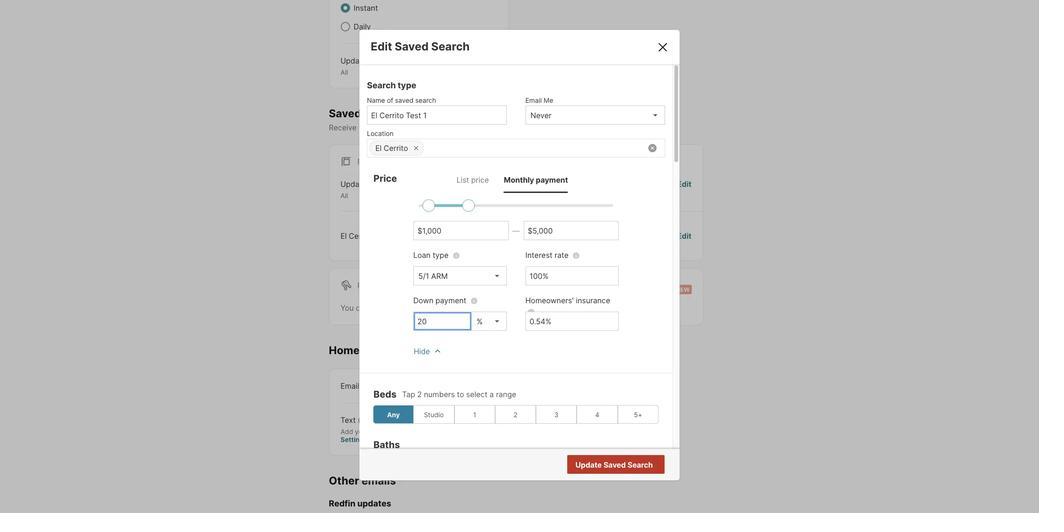 Task type: vqa. For each thing, say whether or not it's contained in the screenshot.
rightmost tab list
no



Task type: describe. For each thing, give the bounding box(es) containing it.
4
[[595, 411, 599, 419]]

loan
[[413, 251, 431, 260]]

Enter max text field
[[528, 227, 615, 236]]

0 horizontal spatial your
[[355, 428, 369, 436]]

rent
[[374, 281, 394, 291]]

4 checkbox
[[577, 406, 618, 425]]

emails for no emails
[[617, 232, 639, 241]]

list
[[457, 176, 469, 185]]

interest rate
[[525, 251, 569, 260]]

number
[[392, 428, 415, 436]]

no emails
[[605, 232, 639, 241]]

0 vertical spatial 1
[[393, 232, 396, 241]]

%
[[477, 317, 483, 327]]

0 vertical spatial edit button
[[483, 55, 497, 77]]

updates
[[357, 500, 391, 509]]

all for the topmost edit button
[[341, 68, 348, 76]]

emails for other emails
[[362, 475, 396, 488]]

name
[[367, 96, 385, 104]]

down
[[413, 296, 433, 306]]

list box inside edit saved search "dialog"
[[525, 106, 665, 125]]

timely
[[359, 123, 380, 133]]

numbers
[[424, 390, 455, 400]]

price
[[471, 176, 489, 185]]

update inside button
[[575, 461, 602, 471]]

1 checkbox
[[454, 406, 495, 425]]

Any checkbox
[[373, 406, 414, 425]]

no results button
[[604, 457, 663, 475]]

Enter min text field
[[418, 227, 504, 236]]

email me element
[[525, 92, 660, 106]]

saved up search type
[[395, 40, 429, 53]]

all for middle edit button
[[341, 192, 348, 200]]

can
[[356, 304, 369, 313]]

option group inside edit saved search "dialog"
[[373, 406, 659, 425]]

rentals
[[523, 304, 547, 313]]

me
[[544, 96, 553, 104]]

homeowners'
[[525, 296, 574, 306]]

account settings
[[341, 428, 452, 444]]

location
[[367, 130, 394, 138]]

5/1 arm
[[418, 272, 448, 281]]

monthly
[[504, 176, 534, 185]]

you can create saved searches while searching for rentals .
[[341, 304, 549, 313]]

insurance
[[576, 296, 610, 306]]

text (sms)
[[341, 416, 379, 425]]

5+ checkbox
[[618, 406, 659, 425]]

monthly payment element
[[504, 167, 568, 193]]

searching
[[475, 304, 509, 313]]

Daily radio
[[341, 22, 350, 31]]

to
[[457, 390, 464, 400]]

redfin
[[329, 500, 355, 509]]

(sms)
[[358, 416, 379, 425]]

search for edit saved search
[[431, 40, 470, 53]]

baths
[[374, 440, 400, 451]]

down payment
[[413, 296, 466, 306]]

3
[[554, 411, 558, 419]]

settings
[[341, 436, 368, 444]]

Studio checkbox
[[413, 406, 454, 425]]

3 checkbox
[[536, 406, 577, 425]]

searches inside saved searches receive timely notifications based on your preferred search filters.
[[364, 107, 413, 120]]

search inside "dialog"
[[415, 96, 436, 104]]

for for for sale
[[357, 157, 372, 167]]

2 update types all from the top
[[341, 180, 388, 200]]

daily
[[354, 22, 371, 31]]

payment for down payment
[[436, 296, 466, 306]]

2 vertical spatial edit button
[[677, 231, 692, 242]]

edit saved search
[[371, 40, 470, 53]]

saved right create
[[395, 304, 417, 313]]

notifications
[[382, 123, 426, 133]]

price
[[374, 173, 397, 184]]

el cerrito test 1
[[341, 232, 396, 241]]

5/1
[[418, 272, 429, 281]]

tap
[[402, 390, 415, 400]]

loan type
[[413, 251, 449, 260]]

add
[[341, 428, 353, 436]]

tap 2 numbers to select a range
[[402, 390, 516, 400]]

edit for the topmost edit button
[[483, 56, 497, 66]]

remove el cerrito image
[[413, 146, 419, 151]]

2   text field from the left
[[530, 317, 615, 327]]

always
[[461, 382, 486, 391]]

—
[[512, 226, 520, 236]]

preferred
[[480, 123, 513, 133]]

interest
[[525, 251, 552, 260]]

beds
[[374, 389, 397, 401]]

1   text field from the left
[[418, 317, 468, 327]]

saved
[[395, 96, 413, 104]]

clear input button
[[648, 144, 657, 153]]

always on
[[461, 382, 497, 391]]

update saved search
[[575, 461, 653, 471]]

el for el cerrito test 1
[[341, 232, 347, 241]]

add your phone number in
[[341, 428, 424, 436]]

other
[[329, 475, 359, 488]]

1 horizontal spatial searches
[[419, 304, 452, 313]]

select
[[466, 390, 488, 400]]

maximum price slider
[[463, 200, 475, 212]]

minimum price slider
[[423, 200, 435, 212]]

while
[[454, 304, 473, 313]]

1 update types all from the top
[[341, 56, 388, 76]]

monthly payment
[[504, 176, 568, 185]]

1 vertical spatial edit button
[[677, 179, 692, 200]]

2 checkbox
[[495, 406, 536, 425]]

saved searches receive timely notifications based on your preferred search filters.
[[329, 107, 563, 133]]

no for no results
[[615, 461, 625, 471]]

no results
[[615, 461, 652, 471]]



Task type: locate. For each thing, give the bounding box(es) containing it.
  text field
[[418, 317, 468, 327], [530, 317, 615, 327]]

1 vertical spatial all
[[341, 192, 348, 200]]

1
[[393, 232, 396, 241], [473, 411, 476, 419]]

cerrito up sale
[[384, 144, 408, 153]]

instant
[[354, 3, 378, 13]]

none search field inside edit saved search "dialog"
[[424, 140, 665, 158]]

1 horizontal spatial type
[[433, 251, 449, 260]]

for sale
[[357, 157, 393, 167]]

5+
[[634, 411, 642, 419]]

0 horizontal spatial search
[[367, 81, 396, 90]]

1 horizontal spatial el
[[375, 144, 382, 153]]

redfin updates
[[329, 500, 391, 509]]

0 horizontal spatial no
[[605, 232, 615, 241]]

name of saved search element
[[367, 92, 502, 106]]

any
[[387, 411, 400, 419]]

payment right monthly
[[536, 176, 568, 185]]

edit for middle edit button
[[677, 180, 692, 189]]

el cerrito
[[375, 144, 408, 153]]

edit button
[[483, 55, 497, 77], [677, 179, 692, 200], [677, 231, 692, 242]]

update saved search button
[[567, 456, 665, 475]]

payment inside "element"
[[536, 176, 568, 185]]

0 horizontal spatial searches
[[364, 107, 413, 120]]

1 vertical spatial search
[[367, 81, 396, 90]]

1 horizontal spatial your
[[463, 123, 478, 133]]

2 down the range
[[514, 411, 518, 419]]

all
[[341, 68, 348, 76], [341, 192, 348, 200]]

2 horizontal spatial search
[[628, 461, 653, 471]]

on inside saved searches receive timely notifications based on your preferred search filters.
[[452, 123, 461, 133]]

0 horizontal spatial emails
[[362, 475, 396, 488]]

on
[[452, 123, 461, 133], [488, 382, 497, 391]]

0 vertical spatial update
[[341, 56, 367, 66]]

  text field
[[530, 272, 615, 281]]

payment down arm
[[436, 296, 466, 306]]

1 vertical spatial update types all
[[341, 180, 388, 200]]

1 right test
[[393, 232, 396, 241]]

2 vertical spatial update
[[575, 461, 602, 471]]

saved up receive
[[329, 107, 361, 120]]

1 horizontal spatial emails
[[617, 232, 639, 241]]

edit saved search dialog
[[359, 30, 680, 514]]

account
[[424, 428, 452, 436]]

cerrito for el cerrito test 1
[[349, 232, 373, 241]]

cerrito left test
[[349, 232, 373, 241]]

your inside saved searches receive timely notifications based on your preferred search filters.
[[463, 123, 478, 133]]

0 vertical spatial search
[[415, 96, 436, 104]]

Instant radio
[[341, 3, 350, 13]]

2 types from the top
[[369, 180, 388, 189]]

1 vertical spatial your
[[355, 428, 369, 436]]

2 vertical spatial search
[[628, 461, 653, 471]]

el
[[375, 144, 382, 153], [341, 232, 347, 241]]

email me
[[525, 96, 553, 104]]

tours
[[362, 344, 390, 357]]

list price element
[[457, 167, 489, 193]]

1 vertical spatial type
[[433, 251, 449, 260]]

option group containing any
[[373, 406, 659, 425]]

types down for sale
[[369, 180, 388, 189]]

2 right tap at the left bottom of page
[[417, 390, 422, 400]]

0 vertical spatial no
[[605, 232, 615, 241]]

0 horizontal spatial search
[[415, 96, 436, 104]]

1 horizontal spatial on
[[488, 382, 497, 391]]

0 horizontal spatial payment
[[436, 296, 466, 306]]

1 vertical spatial types
[[369, 180, 388, 189]]

email for email me
[[525, 96, 542, 104]]

searches
[[364, 107, 413, 120], [419, 304, 452, 313]]

home tours
[[329, 344, 390, 357]]

2 all from the top
[[341, 192, 348, 200]]

None checkbox
[[467, 415, 497, 428]]

sale
[[374, 157, 393, 167]]

None search field
[[424, 140, 665, 158]]

type
[[398, 81, 416, 90], [433, 251, 449, 260]]

1 horizontal spatial 1
[[473, 411, 476, 419]]

1 horizontal spatial cerrito
[[384, 144, 408, 153]]

0 horizontal spatial on
[[452, 123, 461, 133]]

edit inside "dialog"
[[371, 40, 392, 53]]

1 horizontal spatial payment
[[536, 176, 568, 185]]

el left test
[[341, 232, 347, 241]]

type up saved
[[398, 81, 416, 90]]

list box
[[525, 106, 665, 125]]

1 vertical spatial no
[[615, 461, 625, 471]]

1 vertical spatial el
[[341, 232, 347, 241]]

searches down of
[[364, 107, 413, 120]]

1 vertical spatial for
[[357, 281, 372, 291]]

.
[[547, 304, 549, 313]]

0 vertical spatial searches
[[364, 107, 413, 120]]

payment
[[536, 176, 568, 185], [436, 296, 466, 306]]

el for el cerrito
[[375, 144, 382, 153]]

in
[[417, 428, 423, 436]]

your left preferred
[[463, 123, 478, 133]]

1 vertical spatial search
[[515, 123, 539, 133]]

1 vertical spatial emails
[[362, 475, 396, 488]]

type right the loan
[[433, 251, 449, 260]]

list price
[[457, 176, 489, 185]]

update down for sale
[[341, 180, 367, 189]]

name of saved search
[[367, 96, 436, 104]]

update left "no results" button
[[575, 461, 602, 471]]

0 horizontal spatial 2
[[417, 390, 422, 400]]

search inside saved searches receive timely notifications based on your preferred search filters.
[[515, 123, 539, 133]]

0 vertical spatial for
[[357, 157, 372, 167]]

rate
[[555, 251, 569, 260]]

1 horizontal spatial   text field
[[530, 317, 615, 327]]

hide button
[[413, 341, 443, 360]]

for left rent
[[357, 281, 372, 291]]

filters.
[[541, 123, 563, 133]]

0 horizontal spatial type
[[398, 81, 416, 90]]

emails
[[617, 232, 639, 241], [362, 475, 396, 488]]

0 vertical spatial all
[[341, 68, 348, 76]]

test
[[375, 232, 391, 241]]

for
[[511, 304, 521, 313]]

1 horizontal spatial 2
[[514, 411, 518, 419]]

0 horizontal spatial   text field
[[418, 317, 468, 327]]

2 inside checkbox
[[514, 411, 518, 419]]

1 horizontal spatial search
[[515, 123, 539, 133]]

1 types from the top
[[369, 56, 388, 66]]

update types all up search type
[[341, 56, 388, 76]]

0 vertical spatial update types all
[[341, 56, 388, 76]]

  text field down you can create saved searches while searching for rentals .
[[418, 317, 468, 327]]

0 horizontal spatial 1
[[393, 232, 396, 241]]

type for loan type
[[433, 251, 449, 260]]

types
[[369, 56, 388, 66], [369, 180, 388, 189]]

based
[[428, 123, 450, 133]]

1 horizontal spatial search
[[431, 40, 470, 53]]

1 all from the top
[[341, 68, 348, 76]]

0 vertical spatial email
[[525, 96, 542, 104]]

search for update saved search
[[628, 461, 653, 471]]

0 vertical spatial your
[[463, 123, 478, 133]]

for for for rent
[[357, 281, 372, 291]]

update types all
[[341, 56, 388, 76], [341, 180, 388, 200]]

saved left results
[[604, 461, 626, 471]]

1 vertical spatial 2
[[514, 411, 518, 419]]

  text field down homeowners' insurance
[[530, 317, 615, 327]]

types up search type
[[369, 56, 388, 66]]

home
[[329, 344, 360, 357]]

on right based
[[452, 123, 461, 133]]

email left me
[[525, 96, 542, 104]]

phone
[[370, 428, 390, 436]]

a
[[490, 390, 494, 400]]

of
[[387, 96, 393, 104]]

edit saved search element
[[371, 40, 645, 53]]

0 horizontal spatial el
[[341, 232, 347, 241]]

el up for sale
[[375, 144, 382, 153]]

location element
[[367, 125, 660, 139]]

0 horizontal spatial email
[[341, 382, 359, 391]]

search inside button
[[628, 461, 653, 471]]

on right select
[[488, 382, 497, 391]]

update for middle edit button
[[341, 180, 367, 189]]

homeowners' insurance
[[525, 296, 610, 306]]

0 vertical spatial types
[[369, 56, 388, 66]]

edit for edit saved search
[[371, 40, 392, 53]]

option group
[[373, 406, 659, 425]]

other emails
[[329, 475, 396, 488]]

type for search type
[[398, 81, 416, 90]]

range
[[496, 390, 516, 400]]

saved
[[395, 40, 429, 53], [329, 107, 361, 120], [395, 304, 417, 313], [604, 461, 626, 471]]

saved inside saved searches receive timely notifications based on your preferred search filters.
[[329, 107, 361, 120]]

saved inside button
[[604, 461, 626, 471]]

searches left while
[[419, 304, 452, 313]]

search up name of saved search text field
[[415, 96, 436, 104]]

Name of saved search text field
[[371, 111, 502, 120]]

el inside edit saved search "dialog"
[[375, 144, 382, 153]]

search type
[[367, 81, 416, 90]]

0 horizontal spatial cerrito
[[349, 232, 373, 241]]

edit
[[371, 40, 392, 53], [483, 56, 497, 66], [677, 180, 692, 189], [677, 232, 692, 241]]

0 vertical spatial el
[[375, 144, 382, 153]]

1 down select
[[473, 411, 476, 419]]

1 vertical spatial cerrito
[[349, 232, 373, 241]]

account settings link
[[341, 428, 452, 444]]

search left filters.
[[515, 123, 539, 133]]

create
[[371, 304, 393, 313]]

search
[[415, 96, 436, 104], [515, 123, 539, 133]]

for
[[357, 157, 372, 167], [357, 281, 372, 291]]

for left sale
[[357, 157, 372, 167]]

0 vertical spatial on
[[452, 123, 461, 133]]

results
[[627, 461, 652, 471]]

0 vertical spatial search
[[431, 40, 470, 53]]

update for the topmost edit button
[[341, 56, 367, 66]]

hide
[[414, 347, 430, 357]]

1 vertical spatial 1
[[473, 411, 476, 419]]

no
[[605, 232, 615, 241], [615, 461, 625, 471]]

you
[[341, 304, 354, 313]]

email inside edit saved search "dialog"
[[525, 96, 542, 104]]

for rent
[[357, 281, 394, 291]]

search
[[431, 40, 470, 53], [367, 81, 396, 90], [628, 461, 653, 471]]

arm
[[431, 272, 448, 281]]

cerrito for el cerrito
[[384, 144, 408, 153]]

1 vertical spatial on
[[488, 382, 497, 391]]

update down daily option
[[341, 56, 367, 66]]

1 horizontal spatial email
[[525, 96, 542, 104]]

studio
[[424, 411, 444, 419]]

0 vertical spatial emails
[[617, 232, 639, 241]]

email for email
[[341, 382, 359, 391]]

1 horizontal spatial no
[[615, 461, 625, 471]]

cerrito
[[384, 144, 408, 153], [349, 232, 373, 241]]

update
[[341, 56, 367, 66], [341, 180, 367, 189], [575, 461, 602, 471]]

your
[[463, 123, 478, 133], [355, 428, 369, 436]]

0 vertical spatial cerrito
[[384, 144, 408, 153]]

no inside button
[[615, 461, 625, 471]]

1 vertical spatial update
[[341, 180, 367, 189]]

your up settings
[[355, 428, 369, 436]]

update types all down for sale
[[341, 180, 388, 200]]

2 for from the top
[[357, 281, 372, 291]]

no for no emails
[[605, 232, 615, 241]]

1 vertical spatial email
[[341, 382, 359, 391]]

1 vertical spatial payment
[[436, 296, 466, 306]]

1 for from the top
[[357, 157, 372, 167]]

1 vertical spatial searches
[[419, 304, 452, 313]]

cerrito inside edit saved search "dialog"
[[384, 144, 408, 153]]

email
[[525, 96, 542, 104], [341, 382, 359, 391]]

text
[[341, 416, 356, 425]]

0 vertical spatial 2
[[417, 390, 422, 400]]

receive
[[329, 123, 357, 133]]

edit for bottommost edit button
[[677, 232, 692, 241]]

email up text at left
[[341, 382, 359, 391]]

1 inside option
[[473, 411, 476, 419]]

payment for monthly payment
[[536, 176, 568, 185]]

0 vertical spatial payment
[[536, 176, 568, 185]]

0 vertical spatial type
[[398, 81, 416, 90]]



